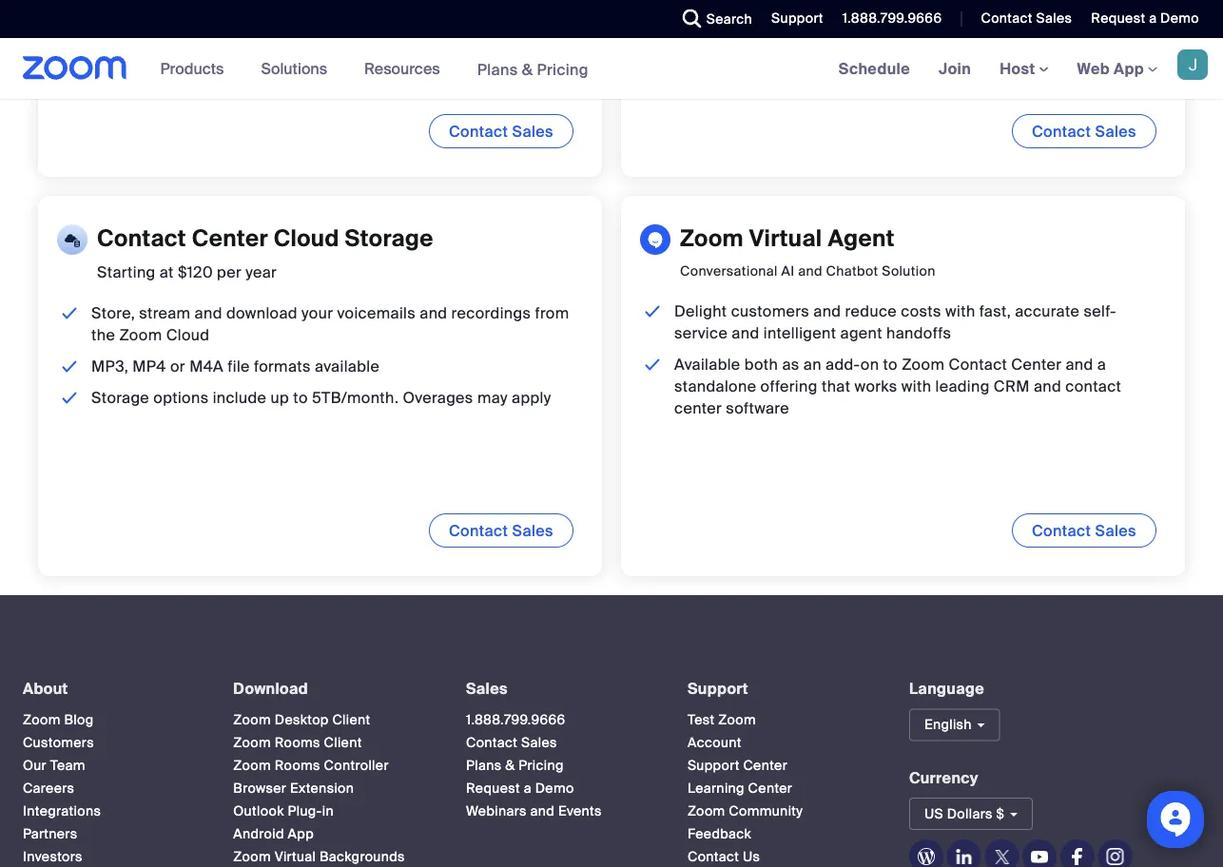 Task type: describe. For each thing, give the bounding box(es) containing it.
resources button
[[364, 38, 449, 99]]

blog
[[64, 712, 94, 729]]

about link
[[23, 679, 68, 699]]

0 vertical spatial support
[[772, 10, 824, 27]]

zoom inside zoom virtual agent conversational ai and chatbot solution
[[680, 223, 744, 253]]

contact center cloud storage starting at $120 per year
[[97, 223, 433, 282]]

zoom desktop client link
[[233, 712, 370, 729]]

service
[[674, 323, 728, 343]]

available
[[674, 355, 741, 375]]

test zoom link
[[688, 712, 756, 729]]

1 horizontal spatial demo
[[1161, 10, 1200, 27]]

mp3,
[[91, 357, 128, 377]]

ok image for delight customers and reduce costs with fast, accurate self- service and intelligent agent handoffs
[[641, 300, 664, 322]]

delight
[[674, 301, 727, 321]]

search
[[707, 10, 753, 28]]

center
[[674, 398, 722, 418]]

integrations
[[23, 803, 101, 820]]

contact inside test zoom account support center learning center zoom community feedback contact us
[[688, 848, 739, 866]]

reduce
[[845, 301, 897, 321]]

storage options include up to 5tb/month. overages may apply
[[91, 388, 551, 408]]

app inside zoom desktop client zoom rooms client zoom rooms controller browser extension outlook plug-in android app zoom virtual backgrounds
[[288, 826, 314, 843]]

both
[[745, 355, 778, 375]]

about
[[23, 679, 68, 699]]

and up intelligent
[[814, 301, 841, 321]]

desktop
[[275, 712, 329, 729]]

zoom inside zoom blog customers our team careers integrations partners investors
[[23, 712, 61, 729]]

overages
[[403, 388, 473, 408]]

fast,
[[980, 301, 1011, 321]]

contact inside available both as an add-on to zoom contact center and a standalone offering that works with leading crm and contact center software
[[949, 355, 1008, 375]]

contact
[[1066, 377, 1122, 397]]

english
[[925, 716, 972, 734]]

support inside test zoom account support center learning center zoom community feedback contact us
[[688, 757, 740, 775]]

zoom community link
[[688, 803, 803, 820]]

year
[[246, 262, 277, 282]]

a inside 1.888.799.9666 contact sales plans & pricing request a demo webinars and events
[[524, 780, 532, 798]]

cloud inside store, stream and download your voicemails and recordings from the zoom cloud
[[166, 325, 210, 345]]

careers link
[[23, 780, 75, 798]]

stream
[[139, 303, 191, 323]]

& inside 1.888.799.9666 contact sales plans & pricing request a demo webinars and events
[[505, 757, 515, 775]]

zoom rooms client link
[[233, 734, 362, 752]]

software
[[726, 398, 790, 418]]

voicemails
[[337, 303, 416, 323]]

product information navigation
[[146, 38, 603, 100]]

and inside 1.888.799.9666 contact sales plans & pricing request a demo webinars and events
[[530, 803, 555, 820]]

schedule
[[839, 59, 910, 78]]

works
[[855, 377, 898, 397]]

zoom virtual agent conversational ai and chatbot solution
[[680, 223, 936, 280]]

intelligent
[[764, 323, 836, 343]]

outlook plug-in link
[[233, 803, 334, 820]]

to inside available both as an add-on to zoom contact center and a standalone offering that works with leading crm and contact center software
[[883, 355, 898, 375]]

store,
[[91, 303, 135, 323]]

ok image for available both as an add-on to zoom contact center and a standalone offering that works with leading crm and contact center software
[[641, 354, 664, 376]]

sales link
[[466, 679, 508, 699]]

ai
[[782, 262, 795, 280]]

request a demo
[[1091, 10, 1200, 27]]

2 horizontal spatial a
[[1149, 10, 1157, 27]]

and right crm
[[1034, 377, 1062, 397]]

pricing inside 1.888.799.9666 contact sales plans & pricing request a demo webinars and events
[[519, 757, 564, 775]]

test zoom account support center learning center zoom community feedback contact us
[[688, 712, 803, 866]]

web
[[1077, 59, 1110, 78]]

join
[[939, 59, 971, 78]]

plug-
[[288, 803, 322, 820]]

your
[[302, 303, 333, 323]]

solutions button
[[261, 38, 336, 99]]

account
[[688, 734, 742, 752]]

our
[[23, 757, 47, 775]]

backgrounds
[[320, 848, 405, 866]]

web app
[[1077, 59, 1144, 78]]

outlook
[[233, 803, 284, 820]]

and inside zoom virtual agent conversational ai and chatbot solution
[[798, 262, 823, 280]]

add-
[[826, 355, 861, 375]]

2 rooms from the top
[[275, 757, 320, 775]]

pricing inside product information navigation
[[537, 59, 589, 79]]

an
[[804, 355, 822, 375]]

agent
[[828, 223, 895, 253]]

from
[[535, 303, 569, 323]]

investors link
[[23, 848, 83, 866]]

investors
[[23, 848, 83, 866]]

$
[[996, 805, 1005, 823]]

that
[[822, 377, 851, 397]]

per
[[217, 262, 242, 282]]

customers
[[731, 301, 810, 321]]

starting
[[97, 262, 156, 282]]

webinars
[[466, 803, 527, 820]]

demo inside 1.888.799.9666 contact sales plans & pricing request a demo webinars and events
[[535, 780, 574, 798]]

team
[[50, 757, 85, 775]]

us
[[925, 805, 944, 823]]

account link
[[688, 734, 742, 752]]

include
[[213, 388, 267, 408]]

the
[[91, 325, 115, 345]]

download
[[226, 303, 298, 323]]

main content containing contact center cloud storage
[[0, 0, 1223, 595]]

and down customers
[[732, 323, 760, 343]]

zoom inside available both as an add-on to zoom contact center and a standalone offering that works with leading crm and contact center software
[[902, 355, 945, 375]]

partners
[[23, 826, 77, 843]]

chatbot
[[826, 262, 879, 280]]

1 rooms from the top
[[275, 734, 320, 752]]

1.888.799.9666 link
[[466, 712, 566, 729]]



Task type: locate. For each thing, give the bounding box(es) containing it.
1 vertical spatial virtual
[[275, 848, 316, 866]]

1 vertical spatial request
[[466, 780, 520, 798]]

1 vertical spatial app
[[288, 826, 314, 843]]

banner
[[0, 38, 1223, 100]]

customers
[[23, 734, 94, 752]]

zoom inside store, stream and download your voicemails and recordings from the zoom cloud
[[119, 325, 162, 345]]

browser
[[233, 780, 287, 798]]

controller
[[324, 757, 389, 775]]

cloud up year
[[274, 223, 339, 253]]

1 vertical spatial to
[[293, 388, 308, 408]]

contact
[[981, 10, 1033, 27], [449, 121, 508, 141], [1032, 121, 1091, 141], [97, 223, 186, 253], [949, 355, 1008, 375], [449, 521, 508, 541], [1032, 521, 1091, 541], [466, 734, 518, 752], [688, 848, 739, 866]]

request inside 1.888.799.9666 contact sales plans & pricing request a demo webinars and events
[[466, 780, 520, 798]]

currency
[[909, 768, 979, 788]]

request up webinars
[[466, 780, 520, 798]]

0 vertical spatial a
[[1149, 10, 1157, 27]]

0 horizontal spatial storage
[[91, 388, 149, 408]]

1 vertical spatial cloud
[[166, 325, 210, 345]]

to right "up"
[[293, 388, 308, 408]]

rooms
[[275, 734, 320, 752], [275, 757, 320, 775]]

1.888.799.9666 inside 1.888.799.9666 contact sales plans & pricing request a demo webinars and events
[[466, 712, 566, 729]]

available
[[315, 357, 380, 377]]

file
[[228, 357, 250, 377]]

center
[[192, 223, 268, 253], [1012, 355, 1062, 375], [743, 757, 788, 775], [748, 780, 793, 798]]

us dollars $
[[925, 805, 1005, 823]]

with left fast,
[[946, 301, 976, 321]]

plans & pricing
[[477, 59, 589, 79]]

standalone
[[674, 377, 757, 397]]

leading
[[936, 377, 990, 397]]

0 horizontal spatial demo
[[535, 780, 574, 798]]

contact inside contact center cloud storage starting at $120 per year
[[97, 223, 186, 253]]

webinars and events link
[[466, 803, 602, 820]]

1.888.799.9666 for 1.888.799.9666
[[843, 10, 942, 27]]

storage down mp3,
[[91, 388, 149, 408]]

0 vertical spatial client
[[332, 712, 370, 729]]

web app button
[[1077, 59, 1158, 78]]

pricing
[[537, 59, 589, 79], [519, 757, 564, 775]]

5tb/month.
[[312, 388, 399, 408]]

customers link
[[23, 734, 94, 752]]

0 vertical spatial pricing
[[537, 59, 589, 79]]

0 vertical spatial rooms
[[275, 734, 320, 752]]

0 vertical spatial 1.888.799.9666
[[843, 10, 942, 27]]

storage inside contact center cloud storage starting at $120 per year
[[345, 223, 433, 253]]

demo up profile picture
[[1161, 10, 1200, 27]]

careers
[[23, 780, 75, 798]]

our team link
[[23, 757, 85, 775]]

us
[[743, 848, 760, 866]]

request up web app dropdown button
[[1091, 10, 1146, 27]]

costs
[[901, 301, 942, 321]]

1 horizontal spatial &
[[522, 59, 533, 79]]

0 horizontal spatial with
[[902, 377, 932, 397]]

1 vertical spatial with
[[902, 377, 932, 397]]

partners link
[[23, 826, 77, 843]]

0 horizontal spatial request
[[466, 780, 520, 798]]

cloud inside contact center cloud storage starting at $120 per year
[[274, 223, 339, 253]]

up
[[271, 388, 289, 408]]

storage up voicemails
[[345, 223, 433, 253]]

app down plug-
[[288, 826, 314, 843]]

request a demo link
[[1077, 0, 1223, 38], [1091, 10, 1200, 27], [466, 780, 574, 798]]

community
[[729, 803, 803, 820]]

mp4
[[132, 357, 166, 377]]

& inside product information navigation
[[522, 59, 533, 79]]

crm
[[994, 377, 1030, 397]]

and down $120
[[195, 303, 222, 323]]

rooms down zoom rooms client link
[[275, 757, 320, 775]]

main content
[[0, 0, 1223, 595]]

ok image for storage options include up to 5tb/month. overages may apply
[[58, 387, 81, 409]]

center up community at the bottom right of the page
[[748, 780, 793, 798]]

1 horizontal spatial request
[[1091, 10, 1146, 27]]

learning
[[688, 780, 745, 798]]

plans inside product information navigation
[[477, 59, 518, 79]]

0 vertical spatial to
[[883, 355, 898, 375]]

1.888.799.9666 down sales link
[[466, 712, 566, 729]]

ok image left store,
[[58, 302, 81, 324]]

language
[[909, 679, 985, 699]]

center up learning center link
[[743, 757, 788, 775]]

meetings navigation
[[824, 38, 1223, 100]]

a inside available both as an add-on to zoom contact center and a standalone offering that works with leading crm and contact center software
[[1098, 355, 1107, 375]]

support center link
[[688, 757, 788, 775]]

1.888.799.9666 contact sales plans & pricing request a demo webinars and events
[[466, 712, 602, 820]]

center up "per"
[[192, 223, 268, 253]]

offering
[[761, 377, 818, 397]]

0 vertical spatial request
[[1091, 10, 1146, 27]]

0 vertical spatial app
[[1114, 59, 1144, 78]]

with inside delight customers and reduce costs with fast, accurate self- service and intelligent agent handoffs
[[946, 301, 976, 321]]

1 vertical spatial plans
[[466, 757, 502, 775]]

and
[[798, 262, 823, 280], [814, 301, 841, 321], [195, 303, 222, 323], [420, 303, 447, 323], [732, 323, 760, 343], [1066, 355, 1094, 375], [1034, 377, 1062, 397], [530, 803, 555, 820]]

1 vertical spatial rooms
[[275, 757, 320, 775]]

support
[[772, 10, 824, 27], [688, 679, 749, 699], [688, 757, 740, 775]]

m4a
[[189, 357, 224, 377]]

as
[[782, 355, 800, 375]]

store, stream and download your voicemails and recordings from the zoom cloud
[[91, 303, 569, 345]]

apply
[[512, 388, 551, 408]]

plans & pricing link
[[477, 59, 589, 79], [477, 59, 589, 79], [466, 757, 564, 775]]

2 vertical spatial a
[[524, 780, 532, 798]]

1.888.799.9666 up "schedule"
[[843, 10, 942, 27]]

center up crm
[[1012, 355, 1062, 375]]

and left events
[[530, 803, 555, 820]]

0 vertical spatial virtual
[[749, 223, 822, 253]]

cloud down stream
[[166, 325, 210, 345]]

app inside meetings navigation
[[1114, 59, 1144, 78]]

1 horizontal spatial a
[[1098, 355, 1107, 375]]

solutions
[[261, 59, 327, 78]]

plans
[[477, 59, 518, 79], [466, 757, 502, 775]]

center inside available both as an add-on to zoom contact center and a standalone offering that works with leading crm and contact center software
[[1012, 355, 1062, 375]]

ok image left available
[[641, 354, 664, 376]]

1 vertical spatial client
[[324, 734, 362, 752]]

sales inside 1.888.799.9666 contact sales plans & pricing request a demo webinars and events
[[521, 734, 557, 752]]

download
[[233, 679, 308, 699]]

0 horizontal spatial &
[[505, 757, 515, 775]]

client
[[332, 712, 370, 729], [324, 734, 362, 752]]

$120
[[178, 262, 213, 282]]

plans up webinars
[[466, 757, 502, 775]]

plans inside 1.888.799.9666 contact sales plans & pricing request a demo webinars and events
[[466, 757, 502, 775]]

0 vertical spatial &
[[522, 59, 533, 79]]

ok image
[[641, 300, 664, 322], [58, 302, 81, 324], [641, 354, 664, 376], [58, 387, 81, 409]]

0 vertical spatial with
[[946, 301, 976, 321]]

zoom blog link
[[23, 712, 94, 729]]

1 vertical spatial pricing
[[519, 757, 564, 775]]

ok image
[[58, 356, 81, 378]]

0 horizontal spatial to
[[293, 388, 308, 408]]

recordings
[[451, 303, 531, 323]]

1 horizontal spatial with
[[946, 301, 976, 321]]

self-
[[1084, 301, 1117, 321]]

demo up webinars and events link
[[535, 780, 574, 798]]

and right voicemails
[[420, 303, 447, 323]]

2 vertical spatial support
[[688, 757, 740, 775]]

0 vertical spatial demo
[[1161, 10, 1200, 27]]

a up 'contact'
[[1098, 355, 1107, 375]]

0 horizontal spatial a
[[524, 780, 532, 798]]

virtual up ai
[[749, 223, 822, 253]]

1 vertical spatial storage
[[91, 388, 149, 408]]

android app link
[[233, 826, 314, 843]]

ok image for store, stream and download your voicemails and recordings from the zoom cloud
[[58, 302, 81, 324]]

integrations link
[[23, 803, 101, 820]]

ok image down ok image
[[58, 387, 81, 409]]

1 horizontal spatial cloud
[[274, 223, 339, 253]]

contact inside 1.888.799.9666 contact sales plans & pricing request a demo webinars and events
[[466, 734, 518, 752]]

zoom blog customers our team careers integrations partners investors
[[23, 712, 101, 866]]

0 horizontal spatial cloud
[[166, 325, 210, 345]]

english button
[[909, 709, 1000, 741]]

products button
[[160, 38, 232, 99]]

0 vertical spatial cloud
[[274, 223, 339, 253]]

1.888.799.9666 for 1.888.799.9666 contact sales plans & pricing request a demo webinars and events
[[466, 712, 566, 729]]

center inside contact center cloud storage starting at $120 per year
[[192, 223, 268, 253]]

android
[[233, 826, 284, 843]]

to right on
[[883, 355, 898, 375]]

1 horizontal spatial to
[[883, 355, 898, 375]]

plans right resources dropdown button
[[477, 59, 518, 79]]

banner containing products
[[0, 38, 1223, 100]]

contact us link
[[688, 848, 760, 866]]

support up test zoom link on the right
[[688, 679, 749, 699]]

0 horizontal spatial virtual
[[275, 848, 316, 866]]

app right web
[[1114, 59, 1144, 78]]

search button
[[669, 0, 757, 38]]

1 vertical spatial demo
[[535, 780, 574, 798]]

1 horizontal spatial storage
[[345, 223, 433, 253]]

feedback
[[688, 826, 752, 843]]

storage
[[345, 223, 433, 253], [91, 388, 149, 408]]

us dollars $ button
[[909, 798, 1033, 831]]

a up web app dropdown button
[[1149, 10, 1157, 27]]

and up 'contact'
[[1066, 355, 1094, 375]]

dollars
[[947, 805, 993, 823]]

rooms down desktop
[[275, 734, 320, 752]]

events
[[558, 803, 602, 820]]

delight customers and reduce costs with fast, accurate self- service and intelligent agent handoffs
[[674, 301, 1117, 343]]

with inside available both as an add-on to zoom contact center and a standalone offering that works with leading crm and contact center software
[[902, 377, 932, 397]]

options
[[153, 388, 209, 408]]

with right works
[[902, 377, 932, 397]]

ok image left the "delight"
[[641, 300, 664, 322]]

zoom logo image
[[23, 56, 127, 80]]

a up webinars and events link
[[524, 780, 532, 798]]

1 vertical spatial &
[[505, 757, 515, 775]]

and right ai
[[798, 262, 823, 280]]

0 vertical spatial storage
[[345, 223, 433, 253]]

&
[[522, 59, 533, 79], [505, 757, 515, 775]]

on
[[861, 355, 879, 375]]

virtual inside zoom virtual agent conversational ai and chatbot solution
[[749, 223, 822, 253]]

1 horizontal spatial virtual
[[749, 223, 822, 253]]

test
[[688, 712, 715, 729]]

profile picture image
[[1178, 49, 1208, 80]]

1 vertical spatial a
[[1098, 355, 1107, 375]]

virtual down android app link
[[275, 848, 316, 866]]

1 vertical spatial support
[[688, 679, 749, 699]]

1 horizontal spatial app
[[1114, 59, 1144, 78]]

1 vertical spatial 1.888.799.9666
[[466, 712, 566, 729]]

resources
[[364, 59, 440, 78]]

products
[[160, 59, 224, 78]]

support right search
[[772, 10, 824, 27]]

support down account
[[688, 757, 740, 775]]

app
[[1114, 59, 1144, 78], [288, 826, 314, 843]]

demo
[[1161, 10, 1200, 27], [535, 780, 574, 798]]

zoom
[[680, 223, 744, 253], [119, 325, 162, 345], [902, 355, 945, 375], [23, 712, 61, 729], [233, 712, 271, 729], [719, 712, 756, 729], [233, 734, 271, 752], [233, 757, 271, 775], [688, 803, 725, 820], [233, 848, 271, 866]]

virtual inside zoom desktop client zoom rooms client zoom rooms controller browser extension outlook plug-in android app zoom virtual backgrounds
[[275, 848, 316, 866]]

0 horizontal spatial app
[[288, 826, 314, 843]]

0 horizontal spatial 1.888.799.9666
[[466, 712, 566, 729]]

0 vertical spatial plans
[[477, 59, 518, 79]]

1 horizontal spatial 1.888.799.9666
[[843, 10, 942, 27]]



Task type: vqa. For each thing, say whether or not it's contained in the screenshot.
App to the top
yes



